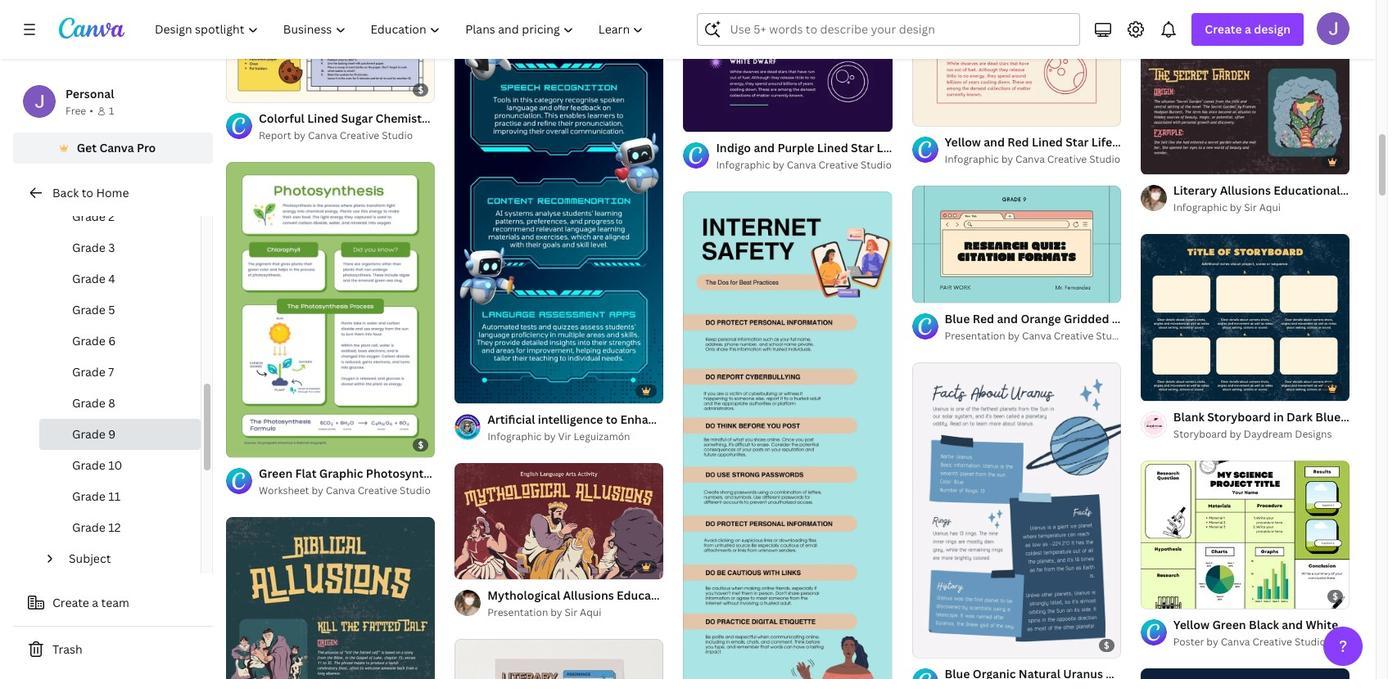 Task type: vqa. For each thing, say whether or not it's contained in the screenshot.
the top 'Red'
yes



Task type: describe. For each thing, give the bounding box(es) containing it.
pro
[[137, 140, 156, 156]]

yellow green black and white simple lined science project poster landscape image
[[1141, 462, 1350, 609]]

grade 7
[[72, 364, 114, 380]]

infographic by canva creative studio link for red
[[945, 151, 1121, 168]]

literary allusions educational infographic in dark brown and yellow textured illustrative style image
[[1141, 0, 1350, 174]]

by inside indigo and purple lined star life cycle astronomy infographic infographic by canva creative studio
[[773, 158, 785, 172]]

0 horizontal spatial report
[[259, 129, 291, 143]]

infographic by canva creative studio link for purple
[[716, 157, 892, 174]]

0 vertical spatial worksheet
[[500, 466, 559, 482]]

grade for grade 6
[[72, 333, 106, 349]]

storyboard
[[1174, 428, 1227, 442]]

1 of 3 link
[[1141, 461, 1350, 610]]

by inside blue red and orange gridded english quiz presentation presentation by canva creative studio
[[1008, 329, 1020, 343]]

astronomy for yellow and red lined star life cycle astronomy infographic
[[1149, 134, 1211, 150]]

4
[[108, 271, 115, 287]]

12
[[108, 520, 121, 536]]

grade for grade 4
[[72, 271, 106, 287]]

team
[[101, 595, 129, 611]]

canva inside colorful lined sugar chemistry lab report report by canva creative studio
[[308, 129, 337, 143]]

by inside colorful lined sugar chemistry lab report report by canva creative studio
[[294, 129, 306, 143]]

0 horizontal spatial worksheet
[[259, 484, 309, 498]]

studio inside green flat graphic photosynthesis biology worksheet worksheet by canva creative studio
[[400, 484, 431, 498]]

poster by canva creative studio link
[[1174, 635, 1350, 651]]

storyboard by daydream designs link
[[1174, 427, 1350, 443]]

2 for infographic by sir aqui
[[1170, 155, 1175, 167]]

gridded
[[1064, 311, 1109, 326]]

infographic by vir leguizamón
[[487, 430, 630, 444]]

indigo and purple lined star life cycle astronomy infographic image
[[683, 0, 892, 132]]

sir for presentation
[[565, 606, 578, 620]]

1 of 2 for infographic by sir aqui
[[1152, 155, 1175, 167]]

1 for infographic by sir aqui
[[1152, 155, 1157, 167]]

flat
[[295, 466, 317, 482]]

•
[[89, 104, 93, 118]]

back to home link
[[13, 177, 213, 210]]

presentation by sir aqui link
[[487, 606, 664, 622]]

indigo and purple lined star life cycle astronomy infographic link
[[716, 139, 1063, 157]]

1 of 2 for report by canva creative studio
[[238, 83, 261, 95]]

1 vertical spatial presentation
[[945, 329, 1006, 343]]

grade 5 link
[[39, 295, 201, 326]]

by inside green flat graphic photosynthesis biology worksheet worksheet by canva creative studio
[[312, 484, 323, 498]]

top level navigation element
[[144, 13, 658, 46]]

blank storyboard in dark blue yellow textured flat graphic style image
[[1141, 234, 1350, 401]]

worksheet by canva creative studio link
[[259, 484, 435, 500]]

of for report by canva creative studio
[[244, 83, 254, 95]]

8
[[108, 396, 115, 411]]

grade 10
[[72, 458, 122, 473]]

get
[[77, 140, 97, 156]]

green flat graphic photosynthesis biology worksheet worksheet by canva creative studio
[[259, 466, 559, 498]]

get canva pro
[[77, 140, 156, 156]]

1 for presentation by sir aqui
[[466, 561, 471, 573]]

3 inside grade 3 link
[[108, 240, 115, 256]]

vir
[[558, 430, 571, 444]]

11
[[108, 489, 121, 505]]

1 of 2 link for storyboard by daydream designs
[[1141, 234, 1350, 401]]

canva inside blue red and orange gridded english quiz presentation presentation by canva creative studio
[[1022, 329, 1052, 343]]

1 horizontal spatial report
[[459, 111, 498, 126]]

creative inside green flat graphic photosynthesis biology worksheet worksheet by canva creative studio
[[358, 484, 397, 498]]

1 of 3
[[1152, 590, 1176, 602]]

0 horizontal spatial presentation
[[487, 606, 548, 620]]

to
[[82, 185, 93, 201]]

trash
[[52, 642, 82, 658]]

2 for report by canva creative studio
[[256, 83, 261, 95]]

indigo and purple lined star life cycle astronomy infographic infographic by canva creative studio
[[716, 140, 1063, 172]]

1 of 13 link
[[455, 463, 664, 581]]

creative inside blue red and orange gridded english quiz presentation presentation by canva creative studio
[[1054, 329, 1094, 343]]

$ for report by canva creative studio
[[418, 84, 424, 96]]

1 of 2 link for infographic by sir aqui
[[1141, 0, 1350, 174]]

grade 10 link
[[39, 450, 201, 482]]

grade 4
[[72, 271, 115, 287]]

chemistry
[[376, 111, 433, 126]]

life for red
[[1092, 134, 1113, 150]]

back to home
[[52, 185, 129, 201]]

by inside 'link'
[[1230, 201, 1242, 215]]

1 of 20
[[924, 283, 953, 295]]

9
[[108, 427, 116, 442]]

grade for grade 10
[[72, 458, 106, 473]]

create for create a design
[[1205, 21, 1242, 37]]

back
[[52, 185, 79, 201]]

colorful
[[259, 111, 305, 126]]

2 horizontal spatial presentation
[[1183, 311, 1254, 326]]

grade 9
[[72, 427, 116, 442]]

grade for grade 11
[[72, 489, 106, 505]]

canva inside green flat graphic photosynthesis biology worksheet worksheet by canva creative studio
[[326, 484, 355, 498]]

trash link
[[13, 634, 213, 667]]

red inside yellow and red lined star life cycle astronomy infographic infographic by canva creative studio
[[1008, 134, 1029, 150]]

creative inside yellow and red lined star life cycle astronomy infographic infographic by canva creative studio
[[1047, 152, 1087, 166]]

english writing to inform:newspaper report writing skills educational presentation in blue and yellow illustrative style image
[[1141, 669, 1350, 680]]

biblical allusions educational infographic in dark green and yellow textured illustrative style image
[[226, 518, 435, 680]]

1 of 20 link
[[912, 185, 1121, 303]]

artificial intelligence to enhance language skills infographic in blue 3d modern style image
[[455, 0, 664, 403]]

2 for storyboard by daydream designs
[[1170, 382, 1175, 394]]

a for design
[[1245, 21, 1251, 37]]

grade 7 link
[[39, 357, 201, 388]]

yellow and red lined star life cycle astronomy infographic infographic by canva creative studio
[[945, 134, 1277, 166]]

aqui for infographic by sir aqui
[[1259, 201, 1281, 215]]

orange
[[1021, 311, 1061, 326]]

2 down home on the left top of page
[[108, 209, 115, 224]]

lilac pastel blue simple lined literary devices portrait educational poster image
[[455, 640, 664, 680]]

create for create a team
[[52, 595, 89, 611]]

yellow
[[945, 134, 981, 150]]

grade for grade 12
[[72, 520, 106, 536]]

and inside blue red and orange gridded english quiz presentation presentation by canva creative studio
[[997, 311, 1018, 326]]

of for presentation by sir aqui
[[473, 561, 482, 573]]

studio inside indigo and purple lined star life cycle astronomy infographic infographic by canva creative studio
[[861, 158, 892, 172]]

personal
[[66, 86, 114, 102]]

grade 6 link
[[39, 326, 201, 357]]

and for red
[[984, 134, 1005, 150]]

subject
[[69, 551, 111, 567]]

blue
[[945, 311, 970, 326]]

presentation by canva creative studio link
[[945, 328, 1127, 345]]

1 of 2 for storyboard by daydream designs
[[1152, 382, 1175, 394]]

by inside yellow and red lined star life cycle astronomy infographic infographic by canva creative studio
[[1001, 152, 1013, 166]]

grade 3 link
[[39, 233, 201, 264]]

design
[[1254, 21, 1291, 37]]

lined for yellow and red lined star life cycle astronomy infographic
[[1032, 134, 1063, 150]]

of for infographic by sir aqui
[[1159, 155, 1168, 167]]

cycle for red
[[1115, 134, 1146, 150]]

graphic
[[319, 466, 363, 482]]

biology
[[455, 466, 497, 482]]

english
[[1112, 311, 1152, 326]]

10
[[108, 458, 122, 473]]

daydream
[[1244, 428, 1293, 442]]

green flat graphic photosynthesis biology worksheet image
[[226, 163, 435, 458]]

grade 8
[[72, 396, 115, 411]]

yellow and red lined star life cycle astronomy infographic image
[[912, 0, 1121, 126]]

grade 8 link
[[39, 388, 201, 419]]



Task type: locate. For each thing, give the bounding box(es) containing it.
and for purple
[[754, 140, 775, 156]]

1 horizontal spatial a
[[1245, 21, 1251, 37]]

red inside blue red and orange gridded english quiz presentation presentation by canva creative studio
[[973, 311, 994, 326]]

presentation right quiz
[[1183, 311, 1254, 326]]

and inside yellow and red lined star life cycle astronomy infographic infographic by canva creative studio
[[984, 134, 1005, 150]]

canva inside button
[[99, 140, 134, 156]]

mythological allusions educational presentation in red and yellow textured illustrative style image
[[455, 463, 664, 581]]

infographic by canva creative studio link down purple
[[716, 157, 892, 174]]

grade inside grade 8 link
[[72, 396, 106, 411]]

creative up english writing to inform:newspaper report writing skills educational presentation in blue and yellow illustrative style image
[[1253, 636, 1292, 650]]

0 horizontal spatial aqui
[[580, 606, 602, 620]]

grade inside grade 11 link
[[72, 489, 106, 505]]

grade 12
[[72, 520, 121, 536]]

grade 4 link
[[39, 264, 201, 295]]

0 vertical spatial a
[[1245, 21, 1251, 37]]

astronomy inside indigo and purple lined star life cycle astronomy infographic infographic by canva creative studio
[[934, 140, 996, 156]]

1 for presentation by canva creative studio
[[924, 283, 928, 295]]

green
[[259, 466, 293, 482]]

8 grade from the top
[[72, 427, 106, 442]]

1 horizontal spatial sir
[[1244, 201, 1257, 215]]

0 horizontal spatial star
[[851, 140, 874, 156]]

lined
[[307, 111, 338, 126], [1032, 134, 1063, 150], [817, 140, 848, 156]]

1 of 2 link for report by canva creative studio
[[226, 0, 435, 103]]

$ for worksheet by canva creative studio
[[418, 439, 424, 452]]

1 horizontal spatial create
[[1205, 21, 1242, 37]]

studio inside colorful lined sugar chemistry lab report report by canva creative studio
[[382, 129, 413, 143]]

0 vertical spatial create
[[1205, 21, 1242, 37]]

5 grade from the top
[[72, 333, 106, 349]]

20
[[942, 283, 953, 295]]

and up presentation by canva creative studio link
[[997, 311, 1018, 326]]

grade inside grade 3 link
[[72, 240, 106, 256]]

grade 5
[[72, 302, 115, 318]]

life inside yellow and red lined star life cycle astronomy infographic infographic by canva creative studio
[[1092, 134, 1113, 150]]

subject button
[[62, 544, 191, 575]]

1 horizontal spatial worksheet
[[500, 466, 559, 482]]

of for presentation by canva creative studio
[[930, 283, 940, 295]]

0 horizontal spatial infographic by canva creative studio link
[[716, 157, 892, 174]]

storyboard by daydream designs
[[1174, 428, 1332, 442]]

grade left 7 at the bottom left of page
[[72, 364, 106, 380]]

studio inside blue red and orange gridded english quiz presentation presentation by canva creative studio
[[1096, 329, 1127, 343]]

grade inside the grade 10 link
[[72, 458, 106, 473]]

poster
[[1174, 636, 1204, 650]]

create a design
[[1205, 21, 1291, 37]]

grade 6
[[72, 333, 116, 349]]

grade 2
[[72, 209, 115, 224]]

grade 11 link
[[39, 482, 201, 513]]

1 horizontal spatial star
[[1066, 134, 1089, 150]]

1 for report by canva creative studio
[[238, 83, 242, 95]]

grade for grade 3
[[72, 240, 106, 256]]

presentation by sir aqui
[[487, 606, 602, 620]]

blue red and orange gridded english quiz presentation link
[[945, 310, 1254, 328]]

grade inside grade 12 link
[[72, 520, 106, 536]]

grade inside grade 2 link
[[72, 209, 106, 224]]

studio inside yellow and red lined star life cycle astronomy infographic infographic by canva creative studio
[[1089, 152, 1121, 166]]

1 vertical spatial red
[[973, 311, 994, 326]]

0 vertical spatial 1 of 2
[[238, 83, 261, 95]]

blue red and orange gridded english quiz presentation presentation by canva creative studio
[[945, 311, 1254, 343]]

1 horizontal spatial aqui
[[1259, 201, 1281, 215]]

studio down 'green flat graphic photosynthesis biology worksheet' link
[[400, 484, 431, 498]]

0 horizontal spatial red
[[973, 311, 994, 326]]

2
[[256, 83, 261, 95], [1170, 155, 1175, 167], [108, 209, 115, 224], [1170, 382, 1175, 394]]

2 up colorful
[[256, 83, 261, 95]]

presentation down 13
[[487, 606, 548, 620]]

sir for infographic
[[1244, 201, 1257, 215]]

star for red
[[1066, 134, 1089, 150]]

1 horizontal spatial presentation
[[945, 329, 1006, 343]]

grade left 12
[[72, 520, 106, 536]]

red
[[1008, 134, 1029, 150], [973, 311, 994, 326]]

star inside yellow and red lined star life cycle astronomy infographic infographic by canva creative studio
[[1066, 134, 1089, 150]]

of inside 1 of 20 link
[[930, 283, 940, 295]]

create inside 'dropdown button'
[[1205, 21, 1242, 37]]

grade inside grade 4 link
[[72, 271, 106, 287]]

red right yellow
[[1008, 134, 1029, 150]]

create a team
[[52, 595, 129, 611]]

grade left 8
[[72, 396, 106, 411]]

studio down indigo and purple lined star life cycle astronomy infographic link on the right of page
[[861, 158, 892, 172]]

3 grade from the top
[[72, 271, 106, 287]]

report by canva creative studio link
[[259, 128, 435, 144]]

a inside 'dropdown button'
[[1245, 21, 1251, 37]]

studio down blue red and orange gridded english quiz presentation link
[[1096, 329, 1127, 343]]

report right the "lab"
[[459, 111, 498, 126]]

1 horizontal spatial cycle
[[1115, 134, 1146, 150]]

a inside button
[[92, 595, 98, 611]]

create
[[1205, 21, 1242, 37], [52, 595, 89, 611]]

presentation down blue
[[945, 329, 1006, 343]]

0 horizontal spatial life
[[877, 140, 898, 156]]

1
[[238, 83, 242, 95], [109, 104, 114, 118], [1152, 155, 1157, 167], [924, 283, 928, 295], [1152, 382, 1157, 394], [466, 561, 471, 573], [1152, 590, 1157, 602]]

0 vertical spatial red
[[1008, 134, 1029, 150]]

1 vertical spatial worksheet
[[259, 484, 309, 498]]

colorful lined sugar chemistry lab report link
[[259, 110, 498, 128]]

2 vertical spatial 1 of 2
[[1152, 382, 1175, 394]]

worksheet down the green
[[259, 484, 309, 498]]

0 horizontal spatial sir
[[565, 606, 578, 620]]

cycle inside indigo and purple lined star life cycle astronomy infographic infographic by canva creative studio
[[901, 140, 931, 156]]

studio down chemistry on the left top
[[382, 129, 413, 143]]

0 horizontal spatial astronomy
[[934, 140, 996, 156]]

infographic by vir leguizamón link
[[487, 429, 664, 445]]

3
[[108, 240, 115, 256], [1170, 590, 1176, 602]]

3 up 4
[[108, 240, 115, 256]]

life for purple
[[877, 140, 898, 156]]

1 vertical spatial sir
[[565, 606, 578, 620]]

create left team on the left of the page
[[52, 595, 89, 611]]

grade
[[72, 209, 106, 224], [72, 240, 106, 256], [72, 271, 106, 287], [72, 302, 106, 318], [72, 333, 106, 349], [72, 364, 106, 380], [72, 396, 106, 411], [72, 427, 106, 442], [72, 458, 106, 473], [72, 489, 106, 505], [72, 520, 106, 536]]

5
[[108, 302, 115, 318]]

2 down 'yellow and red lined star life cycle astronomy infographic' link
[[1170, 155, 1175, 167]]

1 vertical spatial aqui
[[580, 606, 602, 620]]

lined inside colorful lined sugar chemistry lab report report by canva creative studio
[[307, 111, 338, 126]]

1 for storyboard by daydream designs
[[1152, 382, 1157, 394]]

grade for grade 5
[[72, 302, 106, 318]]

0 vertical spatial presentation
[[1183, 311, 1254, 326]]

report down colorful
[[259, 129, 291, 143]]

3 up poster on the bottom of the page
[[1170, 590, 1176, 602]]

sir inside 'link'
[[1244, 201, 1257, 215]]

by
[[294, 129, 306, 143], [1001, 152, 1013, 166], [773, 158, 785, 172], [1230, 201, 1242, 215], [1008, 329, 1020, 343], [1230, 428, 1242, 442], [544, 430, 556, 444], [312, 484, 323, 498], [551, 606, 562, 620], [1207, 636, 1219, 650]]

1 vertical spatial 1 of 2
[[1152, 155, 1175, 167]]

0 vertical spatial 3
[[108, 240, 115, 256]]

get canva pro button
[[13, 133, 213, 164]]

poster by canva creative studio
[[1174, 636, 1326, 650]]

grade inside grade 5 link
[[72, 302, 106, 318]]

creative inside indigo and purple lined star life cycle astronomy infographic infographic by canva creative studio
[[819, 158, 858, 172]]

0 vertical spatial sir
[[1244, 201, 1257, 215]]

studio inside poster by canva creative studio link
[[1295, 636, 1326, 650]]

a left the design
[[1245, 21, 1251, 37]]

blue red and orange gridded english quiz presentation image
[[912, 185, 1121, 303]]

a left team on the left of the page
[[92, 595, 98, 611]]

colorful lined sugar chemistry lab report image
[[226, 0, 435, 103]]

1 horizontal spatial astronomy
[[1149, 134, 1211, 150]]

a
[[1245, 21, 1251, 37], [92, 595, 98, 611]]

canva
[[308, 129, 337, 143], [99, 140, 134, 156], [1016, 152, 1045, 166], [787, 158, 816, 172], [1022, 329, 1052, 343], [326, 484, 355, 498], [1221, 636, 1250, 650]]

infographic by canva creative studio link down yellow
[[945, 151, 1121, 168]]

lined inside indigo and purple lined star life cycle astronomy infographic infographic by canva creative studio
[[817, 140, 848, 156]]

aqui inside 'link'
[[1259, 201, 1281, 215]]

cycle
[[1115, 134, 1146, 150], [901, 140, 931, 156]]

7 grade from the top
[[72, 396, 106, 411]]

grade inside grade 6 link
[[72, 333, 106, 349]]

and inside indigo and purple lined star life cycle astronomy infographic infographic by canva creative studio
[[754, 140, 775, 156]]

astronomy for indigo and purple lined star life cycle astronomy infographic
[[934, 140, 996, 156]]

cycle for purple
[[901, 140, 931, 156]]

1 horizontal spatial lined
[[817, 140, 848, 156]]

creative down 'yellow and red lined star life cycle astronomy infographic' link
[[1047, 152, 1087, 166]]

grade left 6
[[72, 333, 106, 349]]

create inside button
[[52, 595, 89, 611]]

create a team button
[[13, 587, 213, 620]]

grade 3
[[72, 240, 115, 256]]

1 grade from the top
[[72, 209, 106, 224]]

None search field
[[697, 13, 1081, 46]]

$
[[418, 84, 424, 96], [418, 439, 424, 452], [1333, 591, 1338, 603], [1104, 639, 1110, 652]]

sugar
[[341, 111, 373, 126]]

6 grade from the top
[[72, 364, 106, 380]]

lined for indigo and purple lined star life cycle astronomy infographic
[[817, 140, 848, 156]]

indigo
[[716, 140, 751, 156]]

photosynthesis
[[366, 466, 452, 482]]

grade left 5
[[72, 302, 106, 318]]

1 for poster by canva creative studio
[[1152, 590, 1157, 602]]

creative down indigo and purple lined star life cycle astronomy infographic link on the right of page
[[819, 158, 858, 172]]

grade left 9
[[72, 427, 106, 442]]

0 horizontal spatial 3
[[108, 240, 115, 256]]

0 horizontal spatial a
[[92, 595, 98, 611]]

grade for grade 8
[[72, 396, 106, 411]]

infographic inside 'link'
[[1174, 201, 1228, 215]]

1 horizontal spatial red
[[1008, 134, 1029, 150]]

worksheet down infographic by vir leguizamón
[[500, 466, 559, 482]]

grade down to
[[72, 209, 106, 224]]

2 horizontal spatial lined
[[1032, 134, 1063, 150]]

1 vertical spatial report
[[259, 129, 291, 143]]

presentation
[[1183, 311, 1254, 326], [945, 329, 1006, 343], [487, 606, 548, 620]]

2 grade from the top
[[72, 240, 106, 256]]

1 of 13
[[466, 561, 494, 573]]

star for purple
[[851, 140, 874, 156]]

lined inside yellow and red lined star life cycle astronomy infographic infographic by canva creative studio
[[1032, 134, 1063, 150]]

cycle inside yellow and red lined star life cycle astronomy infographic infographic by canva creative studio
[[1115, 134, 1146, 150]]

1 of 2
[[238, 83, 261, 95], [1152, 155, 1175, 167], [1152, 382, 1175, 394]]

leguizamón
[[574, 430, 630, 444]]

1 of 2 link
[[226, 0, 435, 103], [1141, 0, 1350, 174], [1141, 234, 1350, 401]]

creative down gridded
[[1054, 329, 1094, 343]]

grade down grade 2
[[72, 240, 106, 256]]

studio down 'yellow and red lined star life cycle astronomy infographic' link
[[1089, 152, 1121, 166]]

1 horizontal spatial 3
[[1170, 590, 1176, 602]]

astronomy inside yellow and red lined star life cycle astronomy infographic infographic by canva creative studio
[[1149, 134, 1211, 150]]

0 horizontal spatial lined
[[307, 111, 338, 126]]

create left the design
[[1205, 21, 1242, 37]]

0 vertical spatial aqui
[[1259, 201, 1281, 215]]

of for poster by canva creative studio
[[1159, 590, 1168, 602]]

quiz
[[1155, 311, 1180, 326]]

2 up storyboard
[[1170, 382, 1175, 394]]

star inside indigo and purple lined star life cycle astronomy infographic infographic by canva creative studio
[[851, 140, 874, 156]]

life inside indigo and purple lined star life cycle astronomy infographic infographic by canva creative studio
[[877, 140, 898, 156]]

and right indigo
[[754, 140, 775, 156]]

grade for grade 7
[[72, 364, 106, 380]]

grade 2 link
[[39, 201, 201, 233]]

of
[[244, 83, 254, 95], [1159, 155, 1168, 167], [930, 283, 940, 295], [1159, 382, 1168, 394], [473, 561, 482, 573], [1159, 590, 1168, 602]]

13
[[484, 561, 494, 573]]

creative inside colorful lined sugar chemistry lab report report by canva creative studio
[[340, 129, 379, 143]]

6
[[108, 333, 116, 349]]

a for team
[[92, 595, 98, 611]]

red right blue
[[973, 311, 994, 326]]

aqui for presentation by sir aqui
[[580, 606, 602, 620]]

home
[[96, 185, 129, 201]]

studio up english writing to inform:newspaper report writing skills educational presentation in blue and yellow illustrative style image
[[1295, 636, 1326, 650]]

grade 12 link
[[39, 513, 201, 544]]

creative down the sugar
[[340, 129, 379, 143]]

7
[[108, 364, 114, 380]]

purple
[[778, 140, 814, 156]]

3 inside 1 of 3 link
[[1170, 590, 1176, 602]]

canva inside yellow and red lined star life cycle astronomy infographic infographic by canva creative studio
[[1016, 152, 1045, 166]]

of for storyboard by daydream designs
[[1159, 382, 1168, 394]]

of inside 1 of 13 link
[[473, 561, 482, 573]]

green flat graphic photosynthesis biology worksheet link
[[259, 465, 559, 484]]

infographic
[[1213, 134, 1277, 150], [999, 140, 1063, 156], [945, 152, 999, 166], [716, 158, 770, 172], [1174, 201, 1228, 215], [487, 430, 542, 444]]

1 of 2 up colorful
[[238, 83, 261, 95]]

grade left "10"
[[72, 458, 106, 473]]

life
[[1092, 134, 1113, 150], [877, 140, 898, 156]]

1 vertical spatial create
[[52, 595, 89, 611]]

2 vertical spatial presentation
[[487, 606, 548, 620]]

creative down 'green flat graphic photosynthesis biology worksheet' link
[[358, 484, 397, 498]]

1 vertical spatial a
[[92, 595, 98, 611]]

grade for grade 9
[[72, 427, 106, 442]]

colorful lined sugar chemistry lab report report by canva creative studio
[[259, 111, 498, 143]]

free
[[66, 104, 86, 118]]

grade for grade 2
[[72, 209, 106, 224]]

grade left 4
[[72, 271, 106, 287]]

Search search field
[[730, 14, 1070, 45]]

blue organic natural uranus planet astronomy worksheet image
[[912, 363, 1121, 658]]

grade 11
[[72, 489, 121, 505]]

infographic by sir aqui
[[1174, 201, 1281, 215]]

4 grade from the top
[[72, 302, 106, 318]]

1 vertical spatial 3
[[1170, 590, 1176, 602]]

grade left '11'
[[72, 489, 106, 505]]

0 horizontal spatial cycle
[[901, 140, 931, 156]]

grade inside 'grade 7' link
[[72, 364, 106, 380]]

yellow and red lined star life cycle astronomy infographic link
[[945, 133, 1277, 151]]

designs
[[1295, 428, 1332, 442]]

infographic by sir aqui link
[[1174, 200, 1350, 216]]

1 horizontal spatial infographic by canva creative studio link
[[945, 151, 1121, 168]]

of inside 1 of 3 link
[[1159, 590, 1168, 602]]

aqui
[[1259, 201, 1281, 215], [580, 606, 602, 620]]

10 grade from the top
[[72, 489, 106, 505]]

$ for poster by canva creative studio
[[1333, 591, 1338, 603]]

and right yellow
[[984, 134, 1005, 150]]

1 of 2 down 'yellow and red lined star life cycle astronomy infographic' link
[[1152, 155, 1175, 167]]

9 grade from the top
[[72, 458, 106, 473]]

0 horizontal spatial create
[[52, 595, 89, 611]]

canva inside indigo and purple lined star life cycle astronomy infographic infographic by canva creative studio
[[787, 158, 816, 172]]

jacob simon image
[[1317, 12, 1350, 45]]

1 of 2 up storyboard
[[1152, 382, 1175, 394]]

11 grade from the top
[[72, 520, 106, 536]]

1 horizontal spatial life
[[1092, 134, 1113, 150]]

0 vertical spatial report
[[459, 111, 498, 126]]



